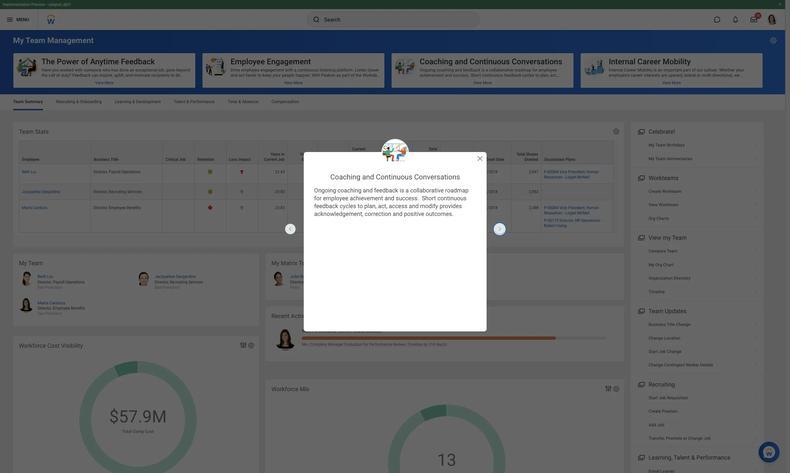 Task type: locate. For each thing, give the bounding box(es) containing it.
0 horizontal spatial ongoing
[[314, 187, 336, 194]]

1 horizontal spatial continuous
[[438, 195, 467, 202]]

0 vertical spatial human
[[586, 170, 599, 174]]

00004 down succession on the top right of page
[[548, 170, 559, 174]]

1 create from the top
[[649, 189, 661, 194]]

1 horizontal spatial business
[[649, 322, 666, 327]]

ongoing for ongoing coaching and feedback is a collaborative roadmap for employee achievement and success.  short continuous feedback cycles to plan, act, access and modify provides acknowledgement, correction and positive outcomes.
[[420, 68, 436, 73]]

change location link
[[631, 332, 764, 345]]

workteams
[[649, 175, 679, 182]]

job inside start job change link
[[659, 349, 666, 354]]

list containing beth liu
[[19, 269, 253, 321]]

row containing jacqueline desjardins
[[19, 184, 613, 200]]

0 vertical spatial talent
[[174, 99, 185, 104]]

use
[[95, 78, 101, 83]]

1 horizontal spatial an
[[269, 78, 273, 83]]

1 horizontal spatial positive
[[538, 78, 553, 83]]

chevron right image inside create position link
[[752, 407, 760, 414]]

menu group image for learning, talent & performance
[[637, 454, 645, 462]]

employee down director, recruiting services
[[109, 206, 126, 210]]

& for learning
[[132, 99, 135, 104]]

2 resources from the top
[[544, 211, 562, 216]]

for for ongoing coaching and feedback is a collaborative roadmap for employee achievement and success.  short continuous feedback cycles to plan, act, access and modify provides acknowledgement, correction and positive outcomes.
[[532, 68, 538, 73]]

menu group image for celebrate!
[[637, 127, 645, 136]]

1 horizontal spatial maria
[[38, 301, 48, 306]]

rating up meets expectations - performance in line with a solid team contributor. 'image'
[[352, 157, 364, 162]]

evaluation
[[344, 343, 362, 347]]

2 menu group image from the top
[[637, 233, 645, 242]]

2 p-00004 vice president, human resources - logan mcneil link from the top
[[544, 205, 599, 216]]

0 vertical spatial an
[[130, 68, 134, 73]]

my team anniversaries
[[649, 156, 693, 161]]

success.
[[453, 73, 470, 78], [396, 195, 419, 202]]

chevron right image inside business title change link
[[752, 320, 760, 327]]

can down the someone
[[92, 73, 98, 78]]

beth liu up director, payroll operations san francisco
[[38, 274, 53, 279]]

p-00004 vice president, human resources - logan mcneil link up hr
[[544, 205, 599, 216]]

the
[[41, 57, 55, 66]]

0 vertical spatial people
[[282, 73, 295, 78]]

beth liu link up director, payroll operations san francisco
[[38, 273, 53, 279]]

continuous inside "ongoing coaching and feedback is a collaborative roadmap for employee achievement and success.  short continuous feedback cycles to plan, act, access and modify provides acknowledgement, correction and positive outcomes."
[[482, 73, 503, 78]]

2 row from the top
[[19, 164, 613, 184]]

1 row from the top
[[19, 141, 613, 164]]

feedback down uplift,
[[120, 78, 138, 83]]

coaching for provides
[[437, 68, 454, 73]]

0 vertical spatial jacqueline
[[22, 190, 41, 194]]

total for total shares granted
[[516, 152, 525, 157]]

base
[[421, 157, 430, 162]]

maria cardoza for maria cardoza link in list item
[[38, 301, 65, 306]]

3 04/01/2018 from the top
[[477, 206, 498, 210]]

workteam down the create workteam on the top of page
[[659, 203, 678, 208]]

8 chevron right image from the top
[[752, 347, 760, 354]]

cost
[[47, 343, 60, 350], [145, 429, 154, 434]]

1 president, from the top
[[568, 170, 586, 174]]

payroll inside julie boyer director, payroll operations paris
[[305, 280, 317, 285]]

3 the worker has been assessed as having high potential. image from the top
[[331, 206, 336, 210]]

p- right 2,547
[[544, 170, 548, 174]]

is for acknowledgement,
[[481, 68, 485, 73]]

coaching for acknowledgement,
[[338, 187, 362, 194]]

vice down succession plans
[[560, 170, 567, 174]]

my team
[[19, 260, 43, 267]]

chevron right image for change location
[[752, 334, 760, 340]]

0 vertical spatial liu
[[31, 170, 36, 174]]

1 horizontal spatial current
[[352, 147, 365, 152]]

0 vertical spatial create
[[649, 189, 661, 194]]

cell
[[163, 164, 195, 184], [349, 164, 381, 184], [381, 164, 413, 184], [163, 184, 195, 200], [542, 184, 613, 200], [163, 200, 195, 233]]

success. inside ongoing coaching and feedback is a collaborative roadmap for employee achievement and success.  short continuous feedback cycles to plan, act, access and modify provides acknowledgement, correction and positive outcomes.
[[396, 195, 419, 202]]

create for create workteam
[[649, 189, 661, 194]]

2 23.82 from the top
[[305, 206, 315, 210]]

0 horizontal spatial liu
[[31, 170, 36, 174]]

view left my
[[649, 235, 661, 241]]

business up director, payroll operations
[[94, 157, 110, 162]]

liu up director, payroll operations san francisco
[[47, 274, 53, 279]]

maria cardoza link
[[22, 205, 47, 210], [38, 299, 65, 306]]

liu inside row
[[31, 170, 36, 174]]

title up location
[[667, 322, 675, 327]]

time & absence
[[228, 99, 259, 104]]

23.83
[[275, 170, 285, 174], [275, 190, 285, 194], [275, 206, 285, 210]]

0 vertical spatial plan,
[[540, 73, 549, 78]]

total inside total shares granted
[[516, 152, 525, 157]]

payroll inside director, payroll operations san francisco
[[53, 280, 65, 285]]

human inside the items selected list
[[586, 206, 599, 210]]

correction
[[510, 78, 529, 83], [365, 211, 391, 217]]

meets expectations - performance in line with a solid team contributor. image
[[354, 190, 376, 193]]

title
[[111, 157, 118, 162], [667, 322, 675, 327]]

menu group image for recruiting
[[637, 380, 645, 389]]

1 vertical spatial 00004
[[548, 206, 559, 210]]

0 horizontal spatial rating
[[352, 157, 364, 162]]

maria cardoza list item
[[19, 298, 136, 317]]

org charts
[[649, 216, 669, 221]]

cost right comp
[[145, 429, 154, 434]]

1 vertical spatial beth liu link
[[38, 273, 53, 279]]

team stats element
[[13, 122, 624, 247]]

operations inside 'p-00175 director, hr operations - robert hsing'
[[581, 218, 600, 223]]

1 vertical spatial access
[[389, 203, 407, 210]]

previous announcement image
[[285, 224, 296, 234]]

4 menu group image from the top
[[637, 454, 645, 462]]

beth liu link
[[22, 169, 36, 174], [38, 273, 53, 279]]

cardoza for the top maria cardoza link
[[33, 206, 47, 210]]

2 horizontal spatial a
[[486, 68, 488, 73]]

6 chevron right image from the top
[[752, 394, 760, 400]]

1 horizontal spatial achievement
[[420, 73, 444, 78]]

0 vertical spatial the worker has been assessed as having high potential. image
[[331, 170, 336, 174]]

job inside add job link
[[657, 423, 664, 428]]

previous performance rating button
[[381, 141, 413, 164]]

liu for beth liu link inside "list item"
[[47, 274, 53, 279]]

compare
[[649, 249, 666, 254]]

p-00004 vice president, human resources - logan mcneil inside the items selected list
[[544, 206, 599, 216]]

job for start job requisition
[[659, 396, 666, 401]]

change up start job change
[[649, 336, 663, 341]]

0 vertical spatial services
[[127, 190, 142, 194]]

2 the worker has been assessed as having high potential. image from the top
[[331, 190, 336, 194]]

1 the from the left
[[41, 73, 47, 78]]

gain
[[260, 78, 268, 83]]

total annual base pay button
[[413, 141, 440, 164]]

payroll down business title
[[109, 170, 121, 174]]

0 horizontal spatial with
[[75, 68, 83, 73]]

jacqueline desjardins inside jacqueline desjardins 'list item'
[[155, 274, 196, 279]]

chevron right image inside organization directory link
[[752, 274, 760, 280]]

my for my team birthdays
[[649, 143, 654, 148]]

5 chevron right image from the top
[[752, 247, 760, 253]]

6 chevron right image from the top
[[752, 260, 760, 267]]

menu group image
[[637, 127, 645, 136], [637, 233, 645, 242]]

years left in
[[271, 152, 280, 157]]

your down duty?
[[70, 78, 78, 83]]

0 vertical spatial 23.82
[[305, 190, 315, 194]]

employee up the faster
[[231, 57, 265, 66]]

menu group image left my
[[637, 233, 645, 242]]

1 vertical spatial act,
[[378, 203, 388, 210]]

chevron right image for organization directory
[[752, 274, 760, 280]]

payroll inside row
[[109, 170, 121, 174]]

start job change
[[649, 349, 682, 354]]

change down updates
[[676, 322, 691, 327]]

1 vertical spatial for
[[314, 195, 322, 202]]

chevron right image for create workteam
[[752, 187, 760, 193]]

create down workteams at the right of the page
[[649, 189, 661, 194]]

years for current
[[271, 152, 280, 157]]

2 00004 from the top
[[548, 206, 559, 210]]

the loss of this employee would be moderate or significant to the organization. image
[[240, 206, 244, 210]]

1 horizontal spatial beth liu
[[38, 274, 53, 279]]

2 p- from the top
[[544, 206, 548, 210]]

benefits down director, recruiting services
[[127, 206, 141, 210]]

p-00004 vice president, human resources - logan mcneil up hr
[[544, 206, 599, 216]]

with down engagement
[[285, 68, 293, 73]]

learning,
[[649, 455, 673, 462]]

director, inside 'p-00175 director, hr operations - robert hsing'
[[560, 218, 574, 223]]

1 horizontal spatial last
[[477, 157, 485, 162]]

job right critical
[[179, 157, 186, 162]]

francisco for cardoza
[[45, 312, 62, 316]]

you up call
[[52, 68, 59, 73]]

0 vertical spatial continuous
[[470, 57, 510, 66]]

4 chevron right image from the top
[[752, 200, 760, 207]]

chevron right image inside my team birthdays "link"
[[752, 140, 760, 147]]

0 horizontal spatial |
[[308, 343, 309, 347]]

chevron right image for transfer, promote or change job
[[752, 434, 760, 441]]

chevron right image
[[752, 214, 760, 220], [752, 274, 760, 280], [752, 287, 760, 294], [752, 320, 760, 327], [752, 361, 760, 367], [752, 394, 760, 400], [752, 407, 760, 414], [752, 434, 760, 441]]

chevron right image for start job requisition
[[752, 394, 760, 400]]

coaching and continuous conversations up "ongoing coaching and feedback is a collaborative roadmap for employee achievement and success.  short continuous feedback cycles to plan, act, access and modify provides acknowledgement, correction and positive outcomes."
[[420, 57, 562, 66]]

organization directory link
[[631, 272, 764, 285]]

1 the worker has been assessed as having high potential. image from the top
[[331, 170, 336, 174]]

engagement down deeper
[[279, 83, 303, 88]]

chevron right image inside start job requisition "link"
[[752, 394, 760, 400]]

maria cardoza inside row
[[22, 206, 47, 210]]

2 vertical spatial total
[[122, 429, 132, 434]]

collaborative for continuous
[[410, 187, 444, 194]]

services for director, recruiting services
[[127, 190, 142, 194]]

2 mcneil from the top
[[577, 211, 590, 216]]

1 04/01/2018 from the top
[[477, 170, 498, 174]]

1 menu group image from the top
[[637, 127, 645, 136]]

3 chevron right image from the top
[[752, 187, 760, 193]]

2 menu group image from the top
[[637, 307, 645, 316]]

2 president, from the top
[[568, 206, 586, 210]]

payroll down boyer
[[305, 280, 317, 285]]

beth liu link down employee popup button
[[22, 169, 36, 174]]

1 years from the left
[[271, 152, 280, 157]]

performance
[[190, 99, 215, 104], [352, 152, 375, 157], [384, 152, 407, 157], [312, 329, 337, 334], [369, 343, 392, 347], [697, 455, 731, 462]]

list inside my team element
[[19, 269, 253, 321]]

1 vertical spatial roadmap
[[445, 187, 469, 194]]

the worker has been assessed as having high potential. image
[[331, 170, 336, 174], [331, 190, 336, 194], [331, 206, 336, 210]]

1 horizontal spatial people
[[341, 78, 353, 83]]

for inside recent activity element
[[363, 343, 368, 347]]

cost left visibility
[[47, 343, 60, 350]]

increase
[[456, 157, 471, 162]]

maria inside maria cardoza list item
[[38, 301, 48, 306]]

the worker has been assessed as having high potential. image for $130,156
[[331, 206, 336, 210]]

view up org charts
[[649, 203, 658, 208]]

0 horizontal spatial success.
[[396, 195, 419, 202]]

business for business title
[[94, 157, 110, 162]]

employee inside popup button
[[22, 157, 39, 162]]

my
[[13, 36, 24, 45], [649, 143, 654, 148], [649, 156, 654, 161], [19, 260, 27, 267], [271, 260, 279, 267], [649, 263, 654, 267]]

3.50%
[[461, 206, 471, 210]]

benefits
[[127, 206, 141, 210], [71, 306, 85, 311]]

row
[[19, 141, 613, 164], [19, 164, 613, 184], [19, 184, 613, 200], [19, 200, 613, 233]]

drive
[[231, 68, 240, 73]]

can inside have you worked with someone who has done an exceptional job, gone beyond the call of duty?  feedback can inspire, uplift, and motivate recipients to do better.  remind your team to use 'anytime' feedback to recognize others.
[[92, 73, 98, 78]]

san inside director, recruiting services san francisco
[[155, 285, 161, 290]]

talent down others.
[[174, 99, 185, 104]]

cycles inside "ongoing coaching and feedback is a collaborative roadmap for employee achievement and success.  short continuous feedback cycles to plan, act, access and modify provides acknowledgement, correction and positive outcomes."
[[523, 73, 534, 78]]

1 vertical spatial coaching
[[330, 173, 360, 181]]

team inside tab list
[[13, 99, 24, 104]]

0 vertical spatial positive
[[538, 78, 553, 83]]

for inside ongoing coaching and feedback is a collaborative roadmap for employee achievement and success.  short continuous feedback cycles to plan, act, access and modify provides acknowledgement, correction and positive outcomes.
[[314, 195, 322, 202]]

maria cardoza link inside list item
[[38, 299, 65, 306]]

1 p- from the top
[[544, 170, 548, 174]]

1 logan from the top
[[565, 175, 576, 180]]

create
[[649, 189, 661, 194], [649, 409, 661, 414]]

3 chevron right image from the top
[[752, 287, 760, 294]]

1 vertical spatial p-
[[544, 206, 548, 210]]

business inside popup button
[[94, 157, 110, 162]]

3 row from the top
[[19, 184, 613, 200]]

as
[[336, 73, 341, 78]]

beth for beth liu link in team stats element
[[22, 170, 30, 174]]

1 23.83 from the top
[[275, 170, 285, 174]]

maria cardoza
[[22, 206, 47, 210], [38, 301, 65, 306]]

1 vertical spatial org
[[656, 263, 662, 267]]

total left shares at the right top of the page
[[516, 152, 525, 157]]

coaching
[[437, 68, 454, 73], [338, 187, 362, 194]]

4 row from the top
[[19, 200, 613, 233]]

create up add job
[[649, 409, 661, 414]]

0 vertical spatial start
[[302, 329, 311, 334]]

chevron right image for view workteam
[[752, 200, 760, 207]]

mcneil up hr
[[577, 211, 590, 216]]

achievement for provides
[[420, 73, 444, 78]]

with for power
[[75, 68, 83, 73]]

coaching inside ongoing coaching and feedback is a collaborative roadmap for employee achievement and success.  short continuous feedback cycles to plan, act, access and modify provides acknowledgement, correction and positive outcomes.
[[338, 187, 362, 194]]

23.83 for $153,007
[[275, 190, 285, 194]]

$130,156
[[421, 206, 438, 210]]

chevron right image
[[752, 140, 760, 147], [752, 154, 760, 161], [752, 187, 760, 193], [752, 200, 760, 207], [752, 247, 760, 253], [752, 260, 760, 267], [752, 334, 760, 340], [752, 347, 760, 354], [752, 421, 760, 427], [752, 467, 760, 474]]

list containing my team birthdays
[[631, 139, 764, 166]]

1 view from the top
[[649, 203, 658, 208]]

4 chevron right image from the top
[[752, 320, 760, 327]]

- up hsing
[[563, 211, 565, 216]]

0 vertical spatial p-
[[544, 170, 548, 174]]

jacqueline desjardins for stats
[[22, 190, 60, 194]]

2 create from the top
[[649, 409, 661, 414]]

a inside ongoing coaching and feedback is a collaborative roadmap for employee achievement and success.  short continuous feedback cycles to plan, act, access and modify provides acknowledgement, correction and positive outcomes.
[[406, 187, 409, 194]]

director, for director, employee benefits san francisco
[[38, 306, 52, 311]]

2 p-00004 vice president, human resources - logan mcneil from the top
[[544, 206, 599, 216]]

employee inside "ongoing coaching and feedback is a collaborative roadmap for employee achievement and success.  short continuous feedback cycles to plan, act, access and modify provides acknowledgement, correction and positive outcomes."
[[539, 68, 557, 73]]

with up team
[[75, 68, 83, 73]]

julie
[[290, 274, 299, 279]]

do
[[176, 73, 180, 78]]

years in current job button
[[258, 141, 288, 164]]

1 vertical spatial correction
[[365, 211, 391, 217]]

jacqueline desjardins link for team
[[155, 273, 196, 279]]

2 chevron right image from the top
[[752, 154, 760, 161]]

feedback up exceptional
[[121, 57, 155, 66]]

rating down previous on the top of page
[[384, 157, 395, 162]]

5 chevron right image from the top
[[752, 361, 760, 367]]

line
[[327, 83, 334, 88]]

1 vertical spatial an
[[269, 78, 273, 83]]

updates
[[665, 308, 687, 315]]

p-00004 vice president, human resources - logan mcneil down plans
[[544, 170, 599, 180]]

1 vertical spatial logan
[[565, 211, 576, 216]]

my matrix team element
[[266, 254, 624, 300]]

& down transfer, promote or change job link in the bottom of the page
[[691, 455, 695, 462]]

employee engagement
[[231, 57, 311, 66]]

1 resources from the top
[[544, 175, 562, 180]]

for inside "ongoing coaching and feedback is a collaborative roadmap for employee achievement and success.  short continuous feedback cycles to plan, act, access and modify provides acknowledgement, correction and positive outcomes."
[[532, 68, 538, 73]]

people
[[282, 73, 295, 78], [341, 78, 353, 83]]

career
[[638, 57, 661, 66]]

1 horizontal spatial cost
[[145, 429, 154, 434]]

1 vertical spatial is
[[400, 187, 404, 194]]

list containing create workteam
[[631, 185, 764, 225]]

chevron right image inside my org chart link
[[752, 260, 760, 267]]

configure this page image
[[770, 37, 777, 44]]

director, inside director, employee benefits san francisco
[[38, 306, 52, 311]]

0 vertical spatial jacqueline desjardins
[[22, 190, 60, 194]]

part
[[342, 73, 350, 78]]

act,
[[550, 73, 557, 78], [378, 203, 388, 210]]

is inside "ongoing coaching and feedback is a collaborative roadmap for employee achievement and success.  short continuous feedback cycles to plan, act, access and modify provides acknowledgement, correction and positive outcomes."
[[481, 68, 485, 73]]

& left onboarding
[[76, 99, 79, 104]]

1 horizontal spatial liu
[[47, 274, 53, 279]]

1 vertical spatial resources
[[544, 211, 562, 216]]

1 horizontal spatial plan,
[[540, 73, 549, 78]]

pay up "increase"
[[464, 152, 471, 157]]

chevron right image inside 'change location' link
[[752, 334, 760, 340]]

director, inside julie boyer director, payroll operations paris
[[290, 280, 304, 285]]

of up the someone
[[81, 57, 88, 66]]

p- for p-00175 director, hr operations - robert hsing link
[[544, 218, 548, 223]]

0 horizontal spatial last
[[456, 152, 463, 157]]

better.
[[41, 78, 53, 83]]

workteam
[[662, 189, 682, 194], [659, 203, 678, 208]]

1 with from the left
[[75, 68, 83, 73]]

an right done
[[130, 68, 134, 73]]

beth liu list item
[[19, 272, 136, 290]]

positive inside "ongoing coaching and feedback is a collaborative roadmap for employee achievement and success.  short continuous feedback cycles to plan, act, access and modify provides acknowledgement, correction and positive outcomes."
[[538, 78, 553, 83]]

cycles inside ongoing coaching and feedback is a collaborative roadmap for employee achievement and success.  short continuous feedback cycles to plan, act, access and modify provides acknowledgement, correction and positive outcomes.
[[340, 203, 356, 210]]

my team management
[[13, 36, 94, 45]]

1 human from the top
[[586, 170, 599, 174]]

start down change location
[[649, 349, 658, 354]]

chevron right image for my team birthdays
[[752, 140, 760, 147]]

1 vertical spatial plan,
[[364, 203, 377, 210]]

my inside my team element
[[19, 260, 27, 267]]

2 view from the top
[[649, 235, 661, 241]]

date
[[496, 157, 504, 162]]

& down beyond
[[187, 99, 189, 104]]

can inside drive employee engagement with a continuous listening platform. listen closer and act faster to keep your people happier. with peakon as part of the workday family, you can gain an even deeper understanding of your people and create action plans that improve engagement and bottom-line results.
[[252, 78, 259, 83]]

8 chevron right image from the top
[[752, 434, 760, 441]]

liu inside "list item"
[[47, 274, 53, 279]]

1 vertical spatial view
[[649, 235, 661, 241]]

job right add on the right bottom of the page
[[657, 423, 664, 428]]

title inside popup button
[[111, 157, 118, 162]]

7 chevron right image from the top
[[752, 334, 760, 340]]

workteam down workteams at the right of the page
[[662, 189, 682, 194]]

power
[[57, 57, 79, 66]]

0 vertical spatial conversations
[[512, 57, 562, 66]]

my inside my team birthdays "link"
[[649, 143, 654, 148]]

list
[[631, 139, 764, 166], [631, 185, 764, 225], [631, 245, 764, 299], [19, 269, 253, 321], [631, 318, 764, 372], [631, 392, 764, 446]]

2 logan from the top
[[565, 211, 576, 216]]

mcneil inside the items selected list
[[577, 211, 590, 216]]

human up p-00175 director, hr operations - robert hsing link
[[586, 206, 599, 210]]

p-
[[544, 170, 548, 174], [544, 206, 548, 210], [544, 218, 548, 223]]

beth inside "list item"
[[38, 274, 46, 279]]

beth liu down employee popup button
[[22, 170, 36, 174]]

2 rating from the left
[[384, 157, 395, 162]]

you up plans
[[244, 78, 251, 83]]

roadmap
[[514, 68, 531, 73], [445, 187, 469, 194]]

2 chevron right image from the top
[[752, 274, 760, 280]]

employee for ongoing coaching and feedback is a collaborative roadmap for employee achievement and success.  short continuous feedback cycles to plan, act, access and modify provides acknowledgement, correction and positive outcomes.
[[539, 68, 557, 73]]

chevron right image for change contingent worker details
[[752, 361, 760, 367]]

7 chevron right image from the top
[[752, 407, 760, 414]]

liu down employee popup button
[[31, 170, 36, 174]]

2 years from the left
[[300, 152, 310, 157]]

chevron right image inside transfer, promote or change job link
[[752, 434, 760, 441]]

service
[[301, 157, 314, 162]]

rating inside previous performance rating
[[384, 157, 395, 162]]

items selected list
[[544, 205, 611, 229]]

2 23.83 from the top
[[275, 190, 285, 194]]

last inside last pay increase
[[456, 152, 463, 157]]

with
[[75, 68, 83, 73], [285, 68, 293, 73]]

director, inside director, payroll operations san francisco
[[38, 280, 52, 285]]

0 horizontal spatial coaching
[[338, 187, 362, 194]]

operations
[[122, 170, 141, 174], [581, 218, 600, 223], [66, 280, 85, 285], [318, 280, 337, 285]]

- inside banner
[[46, 2, 47, 7]]

- right preview
[[46, 2, 47, 7]]

recipients
[[151, 73, 170, 78]]

services inside team stats element
[[127, 190, 142, 194]]

| right me
[[308, 343, 309, 347]]

inspire,
[[100, 73, 113, 78]]

rating
[[352, 157, 364, 162], [384, 157, 395, 162]]

1 vertical spatial achievement
[[350, 195, 383, 202]]

0 horizontal spatial you
[[52, 68, 59, 73]]

0 horizontal spatial a
[[294, 68, 296, 73]]

collaborative inside "ongoing coaching and feedback is a collaborative roadmap for employee achievement and success.  short continuous feedback cycles to plan, act, access and modify provides acknowledgement, correction and positive outcomes."
[[489, 68, 513, 73]]

last up "increase"
[[456, 152, 463, 157]]

continuous
[[470, 57, 510, 66], [376, 173, 412, 181]]

ongoing inside "ongoing coaching and feedback is a collaborative roadmap for employee achievement and success.  short continuous feedback cycles to plan, act, access and modify provides acknowledgement, correction and positive outcomes."
[[420, 68, 436, 73]]

next announcement image
[[495, 224, 505, 234]]

jacqueline desjardins list item
[[136, 272, 253, 290]]

remind
[[54, 78, 69, 83]]

04/01/2018 right 3.50%
[[477, 206, 498, 210]]

0 vertical spatial for
[[532, 68, 538, 73]]

1 | from the left
[[308, 343, 309, 347]]

1 23.82 from the top
[[305, 190, 315, 194]]

1 horizontal spatial coaching
[[420, 57, 453, 66]]

employee down team stats on the top left of the page
[[22, 157, 39, 162]]

chevron right image for start job change
[[752, 347, 760, 354]]

collaborative
[[489, 68, 513, 73], [410, 187, 444, 194]]

director, for director, recruiting services
[[93, 190, 108, 194]]

job down in
[[278, 157, 285, 162]]

francisco inside director, recruiting services san francisco
[[162, 285, 179, 290]]

my inside my team anniversaries 'link'
[[649, 156, 654, 161]]

0 horizontal spatial jacqueline desjardins
[[22, 190, 60, 194]]

can up that
[[252, 78, 259, 83]]

director, for director, employee benefits
[[93, 206, 108, 210]]

- inside 'p-00175 director, hr operations - robert hsing'
[[601, 218, 602, 223]]

menu group image
[[637, 173, 645, 182], [637, 307, 645, 316], [637, 380, 645, 389], [637, 454, 645, 462]]

of right part
[[351, 73, 355, 78]]

0 vertical spatial title
[[111, 157, 118, 162]]

success. inside "ongoing coaching and feedback is a collaborative roadmap for employee achievement and success.  short continuous feedback cycles to plan, act, access and modify provides acknowledgement, correction and positive outcomes."
[[453, 73, 470, 78]]

human down succession plans popup button
[[586, 170, 599, 174]]

main content containing $57.9m
[[0, 30, 785, 474]]

& right time
[[238, 99, 241, 104]]

04/01/2018 for 3.50%
[[477, 206, 498, 210]]

grant
[[486, 157, 495, 162]]

for for ongoing coaching and feedback is a collaborative roadmap for employee achievement and success.  short continuous feedback cycles to plan, act, access and modify provides acknowledgement, correction and positive outcomes.
[[314, 195, 322, 202]]

1 vertical spatial 23.83
[[275, 190, 285, 194]]

& for recruiting
[[76, 99, 79, 104]]

create position
[[649, 409, 678, 414]]

1 horizontal spatial services
[[188, 280, 203, 285]]

job down change location
[[659, 349, 666, 354]]

1 vertical spatial vice
[[560, 206, 567, 210]]

0 horizontal spatial jacqueline desjardins link
[[22, 189, 60, 194]]

0 horizontal spatial maria
[[22, 206, 32, 210]]

engagement up 'keep'
[[261, 68, 284, 73]]

total for total annual base pay
[[429, 147, 437, 152]]

2 vice from the top
[[560, 206, 567, 210]]

list containing compare team
[[631, 245, 764, 299]]

talent
[[174, 99, 185, 104], [674, 455, 690, 462]]

0 vertical spatial current
[[352, 147, 365, 152]]

1 vertical spatial workteam
[[659, 203, 678, 208]]

chevron right image inside the create workteam link
[[752, 187, 760, 193]]

internal career mobility
[[609, 57, 691, 66]]

0 vertical spatial provides
[[456, 78, 472, 83]]

correction inside "ongoing coaching and feedback is a collaborative roadmap for employee achievement and success.  short continuous feedback cycles to plan, act, access and modify provides acknowledgement, correction and positive outcomes."
[[510, 78, 529, 83]]

1 vertical spatial coaching and continuous conversations
[[330, 173, 460, 181]]

job up create position
[[659, 396, 666, 401]]

tab list containing team summary
[[7, 95, 779, 110]]

chevron right image inside add job link
[[752, 421, 760, 427]]

1 menu group image from the top
[[637, 173, 645, 182]]

list containing start job requisition
[[631, 392, 764, 446]]

my team element
[[13, 254, 259, 326]]

2,547
[[529, 170, 539, 174]]

1 vertical spatial positive
[[404, 211, 424, 217]]

my inside the my matrix team element
[[271, 260, 279, 267]]

vice inside the items selected list
[[560, 206, 567, 210]]

vice up p-00175 director, hr operations - robert hsing link
[[560, 206, 567, 210]]

menu group image for workteams
[[637, 173, 645, 182]]

coaching and continuous conversations down previous performance rating
[[330, 173, 460, 181]]

2 with from the left
[[285, 68, 293, 73]]

0 horizontal spatial collaborative
[[410, 187, 444, 194]]

1 vertical spatial the worker has been assessed as having high potential. image
[[331, 190, 336, 194]]

3 p- from the top
[[544, 218, 548, 223]]

transfer, promote or change job
[[649, 436, 711, 441]]

start up create position
[[649, 396, 658, 401]]

president, down plans
[[568, 170, 586, 174]]

1 horizontal spatial workforce
[[271, 386, 298, 393]]

1 horizontal spatial can
[[252, 78, 259, 83]]

francisco for liu
[[45, 285, 62, 290]]

1 vertical spatial current
[[264, 157, 277, 162]]

beth liu inside row
[[22, 170, 36, 174]]

0 horizontal spatial workforce
[[19, 343, 46, 350]]

1 chevron right image from the top
[[752, 140, 760, 147]]

0 horizontal spatial cardoza
[[33, 206, 47, 210]]

job inside critical job popup button
[[179, 157, 186, 162]]

p- right 2,388
[[544, 206, 548, 210]]

1 vertical spatial continuous
[[376, 173, 412, 181]]

platform.
[[337, 68, 354, 73]]

start job change link
[[631, 345, 764, 359]]

2 vertical spatial 04/01/2018
[[477, 206, 498, 210]]

2 vertical spatial p-
[[544, 218, 548, 223]]

9 chevron right image from the top
[[752, 421, 760, 427]]

1 horizontal spatial roadmap
[[514, 68, 531, 73]]

the down listen
[[356, 73, 362, 78]]

chevron right image inside compare team link
[[752, 247, 760, 253]]

the loss of this employee would be catastrophic or critical to the organization. image
[[240, 170, 244, 174]]

1 vertical spatial coaching
[[338, 187, 362, 194]]

business for business title change
[[649, 322, 666, 327]]

san inside director, employee benefits san francisco
[[38, 312, 44, 316]]

continuous inside ongoing coaching and feedback is a collaborative roadmap for employee achievement and success.  short continuous feedback cycles to plan, act, access and modify provides acknowledgement, correction and positive outcomes.
[[438, 195, 467, 202]]

2 vertical spatial start
[[649, 396, 658, 401]]

performance up 'complete'
[[312, 329, 337, 334]]

a for ongoing coaching and feedback is a collaborative roadmap for employee achievement and success.  short continuous feedback cycles to plan, act, access and modify provides acknowledgement, correction and positive outcomes.
[[406, 187, 409, 194]]

2 04/01/2018 from the top
[[477, 190, 498, 194]]

outcomes.
[[420, 83, 440, 88], [426, 211, 454, 217]]

04/01/2018 down grant
[[477, 170, 498, 174]]

2 | from the left
[[406, 343, 407, 347]]

retention
[[197, 157, 214, 162]]

continuous down previous performance rating
[[376, 173, 412, 181]]

1 chevron right image from the top
[[752, 214, 760, 220]]

main content
[[0, 30, 785, 474]]

title up director, payroll operations
[[111, 157, 118, 162]]

menu group image for view my team
[[637, 233, 645, 242]]

0 horizontal spatial can
[[92, 73, 98, 78]]

total up annual
[[429, 147, 437, 152]]

employee for ongoing coaching and feedback is a collaborative roadmap for employee achievement and success.  short continuous feedback cycles to plan, act, access and modify provides acknowledgement, correction and positive outcomes.
[[323, 195, 348, 202]]

my for my org chart
[[649, 263, 654, 267]]

list containing business title change
[[631, 318, 764, 372]]

org left chart in the right bottom of the page
[[656, 263, 662, 267]]

1 vertical spatial cost
[[145, 429, 154, 434]]

& for talent
[[187, 99, 189, 104]]

birthdays
[[667, 143, 685, 148]]

jacqueline desjardins for team
[[155, 274, 196, 279]]

3 menu group image from the top
[[637, 380, 645, 389]]

start for start job requisition
[[649, 396, 658, 401]]

jacqueline desjardins link for stats
[[22, 189, 60, 194]]

beth inside row
[[22, 170, 30, 174]]

is inside ongoing coaching and feedback is a collaborative roadmap for employee achievement and success.  short continuous feedback cycles to plan, act, access and modify provides acknowledgement, correction and positive outcomes.
[[400, 187, 404, 194]]

1 rating from the left
[[352, 157, 364, 162]]

0 vertical spatial menu group image
[[637, 127, 645, 136]]

1 vertical spatial maria cardoza link
[[38, 299, 65, 306]]

talent down transfer, promote or change job
[[674, 455, 690, 462]]

director, for director, payroll operations
[[93, 170, 108, 174]]

tab list
[[7, 95, 779, 110]]

start for start job change
[[649, 349, 658, 354]]

2 the from the left
[[356, 73, 362, 78]]

your inside have you worked with someone who has done an exceptional job, gone beyond the call of duty?  feedback can inspire, uplift, and motivate recipients to do better.  remind your team to use 'anytime' feedback to recognize others.
[[70, 78, 78, 83]]

acknowledgement, down short
[[474, 78, 509, 83]]

& for time
[[238, 99, 241, 104]]

1 vertical spatial p-00004 vice president, human resources - logan mcneil
[[544, 206, 599, 216]]

san for jacqueline desjardins
[[155, 285, 161, 290]]

2 human from the top
[[586, 206, 599, 210]]

deeper
[[284, 78, 297, 83]]

act
[[239, 73, 245, 78]]

contingent
[[664, 363, 685, 368]]

ongoing coaching and feedback is a collaborative roadmap for employee achievement and success.  short continuous feedback cycles to plan, act, access and modify provides acknowledgement, correction and positive outcomes.
[[314, 187, 470, 217]]

1 vertical spatial p-00004 vice president, human resources - logan mcneil link
[[544, 205, 599, 216]]

total inside '$57.9m total comp cost'
[[122, 429, 132, 434]]

3 23.83 from the top
[[275, 206, 285, 210]]

results.
[[335, 83, 349, 88]]

or
[[683, 436, 687, 441]]

continuous right short
[[482, 73, 503, 78]]

years in current job
[[264, 152, 285, 162]]

location
[[664, 336, 681, 341]]

this worker has a high retention risk - immediate action needed. image
[[208, 206, 213, 210]]

|
[[308, 343, 309, 347], [406, 343, 407, 347]]

of right call
[[56, 73, 60, 78]]

0 vertical spatial maria
[[22, 206, 32, 210]]

list for team updates
[[631, 318, 764, 372]]

00004 up 00175
[[548, 206, 559, 210]]

1 p-00004 vice president, human resources - logan mcneil from the top
[[544, 170, 599, 180]]

desjardins inside row
[[42, 190, 60, 194]]

1 horizontal spatial jacqueline desjardins link
[[155, 273, 196, 279]]

plan,
[[540, 73, 549, 78], [364, 203, 377, 210]]

last left grant
[[477, 157, 485, 162]]

desjardins inside 'list item'
[[176, 274, 196, 279]]

people up deeper
[[282, 73, 295, 78]]

acknowledgement, down the exceeds expectations - performance is excellent and generally surpassed expectations and required little to no supervision. image
[[314, 211, 363, 217]]

pay down annual
[[431, 157, 437, 162]]

mcneil down succession plans popup button
[[577, 175, 590, 180]]

years up service
[[300, 152, 310, 157]]

performance inside tab list
[[190, 99, 215, 104]]

services
[[127, 190, 142, 194], [188, 280, 203, 285]]

maria cardoza inside list item
[[38, 301, 65, 306]]

understanding
[[298, 78, 325, 83]]

transfer,
[[649, 436, 665, 441]]

start inside recent activity element
[[302, 329, 311, 334]]

employee down director, payroll operations san francisco
[[53, 306, 70, 311]]

1 horizontal spatial |
[[406, 343, 407, 347]]

change right or
[[688, 436, 703, 441]]

1 horizontal spatial the
[[356, 73, 362, 78]]



Task type: describe. For each thing, give the bounding box(es) containing it.
talent inside tab list
[[174, 99, 185, 104]]

my for my team management
[[13, 36, 24, 45]]

provides inside ongoing coaching and feedback is a collaborative roadmap for employee achievement and success.  short continuous feedback cycles to plan, act, access and modify provides acknowledgement, correction and positive outcomes.
[[440, 203, 462, 210]]

this worker has low retention risk. image
[[208, 190, 213, 194]]

worker
[[686, 363, 699, 368]]

benefits for director, employee benefits
[[127, 206, 141, 210]]

job for add job
[[657, 423, 664, 428]]

0 vertical spatial coaching
[[420, 57, 453, 66]]

0 vertical spatial feedback
[[121, 57, 155, 66]]

my for my team
[[19, 260, 27, 267]]

chevron right image for create position
[[752, 407, 760, 414]]

job inside years in current job
[[278, 157, 285, 162]]

done
[[119, 68, 129, 73]]

jacqueline for stats
[[22, 190, 41, 194]]

success. for acknowledgement,
[[453, 73, 470, 78]]

julie boyer link
[[290, 273, 311, 279]]

1 vertical spatial talent
[[674, 455, 690, 462]]

anytime
[[90, 57, 119, 66]]

learning, talent & performance
[[649, 455, 731, 462]]

desjardins for team
[[176, 274, 196, 279]]

rating for previous performance rating
[[384, 157, 395, 162]]

employee inside director, employee benefits san francisco
[[53, 306, 70, 311]]

0 vertical spatial engagement
[[261, 68, 284, 73]]

23.82 for $153,007
[[305, 190, 315, 194]]

have you worked with someone who has done an exceptional job, gone beyond the call of duty?  feedback can inspire, uplift, and motivate recipients to do better.  remind your team to use 'anytime' feedback to recognize others.
[[41, 68, 190, 83]]

chevron right image for add job
[[752, 421, 760, 427]]

performance inside previous performance rating 'popup button'
[[384, 152, 407, 157]]

the loss of this employee would be moderate or significant to the organization. image
[[240, 190, 244, 194]]

with
[[312, 73, 320, 78]]

view for view my team
[[649, 235, 661, 241]]

faster
[[246, 73, 257, 78]]

logan inside the items selected list
[[565, 211, 576, 216]]

san for maria cardoza
[[38, 312, 44, 316]]

summary
[[25, 99, 43, 104]]

engagement
[[267, 57, 311, 66]]

development
[[136, 99, 161, 104]]

exceptional
[[135, 68, 157, 73]]

1 vertical spatial people
[[341, 78, 353, 83]]

$57.9m
[[109, 407, 167, 427]]

organization directory
[[649, 276, 691, 281]]

my for my team anniversaries
[[649, 156, 654, 161]]

julie boyer list item
[[271, 272, 445, 290]]

ongoing for ongoing coaching and feedback is a collaborative roadmap for employee achievement and success.  short continuous feedback cycles to plan, act, access and modify provides acknowledgement, correction and positive outcomes.
[[314, 187, 336, 194]]

chevron right image for org charts
[[752, 214, 760, 220]]

acknowledgement, inside "ongoing coaching and feedback is a collaborative roadmap for employee achievement and success.  short continuous feedback cycles to plan, act, access and modify provides acknowledgement, correction and positive outcomes."
[[474, 78, 509, 83]]

workteam for create workteam
[[662, 189, 682, 194]]

of inside have you worked with someone who has done an exceptional job, gone beyond the call of duty?  feedback can inspire, uplift, and motivate recipients to do better.  remind your team to use 'anytime' feedback to recognize others.
[[56, 73, 60, 78]]

workforce mix element
[[266, 380, 624, 474]]

services for director, recruiting services san francisco
[[188, 280, 203, 285]]

provides inside "ongoing coaching and feedback is a collaborative roadmap for employee achievement and success.  short continuous feedback cycles to plan, act, access and modify provides acknowledgement, correction and positive outcomes."
[[456, 78, 472, 83]]

pay inside total annual base pay
[[431, 157, 437, 162]]

complete
[[310, 343, 327, 347]]

change up "contingent"
[[667, 349, 682, 354]]

director, for director, payroll operations san francisco
[[38, 280, 52, 285]]

recent activity element
[[266, 307, 624, 362]]

that
[[255, 83, 262, 88]]

00004 inside the items selected list
[[548, 206, 559, 210]]

chevron right image for business title change
[[752, 320, 760, 327]]

p- for second the p-00004 vice president, human resources - logan mcneil link from the bottom of the team stats element
[[544, 170, 548, 174]]

an inside have you worked with someone who has done an exceptional job, gone beyond the call of duty?  feedback can inspire, uplift, and motivate recipients to do better.  remind your team to use 'anytime' feedback to recognize others.
[[130, 68, 134, 73]]

inbox large image
[[751, 16, 757, 23]]

start for start performance review:  maria cardoza
[[302, 329, 311, 334]]

title for business title change
[[667, 322, 675, 327]]

maria cardoza for the top maria cardoza link
[[22, 206, 47, 210]]

0 vertical spatial coaching and continuous conversations
[[420, 57, 562, 66]]

operations inside director, payroll operations san francisco
[[66, 280, 85, 285]]

job inside transfer, promote or change job link
[[704, 436, 711, 441]]

payroll for director, payroll operations
[[109, 170, 121, 174]]

1 vertical spatial engagement
[[279, 83, 303, 88]]

workday
[[363, 73, 379, 78]]

maria inside recent activity element
[[354, 329, 365, 334]]

paris
[[290, 285, 299, 290]]

view workteam link
[[631, 198, 764, 212]]

0 vertical spatial maria cardoza link
[[22, 205, 47, 210]]

team updates
[[649, 308, 687, 315]]

job for start job change
[[659, 349, 666, 354]]

outcomes. inside "ongoing coaching and feedback is a collaborative roadmap for employee achievement and success.  short continuous feedback cycles to plan, act, access and modify provides acknowledgement, correction and positive outcomes."
[[420, 83, 440, 88]]

recent activity
[[271, 313, 310, 320]]

0 horizontal spatial continuous
[[376, 173, 412, 181]]

last pay increase button
[[441, 141, 474, 164]]

p-00175 director, hr operations - robert hsing link
[[544, 217, 602, 228]]

compensation
[[272, 99, 299, 104]]

promote
[[666, 436, 682, 441]]

23.83 for $130,156
[[275, 206, 285, 210]]

2 vertical spatial feedback
[[120, 78, 138, 83]]

'anytime'
[[102, 78, 119, 83]]

total annual base pay
[[421, 147, 437, 162]]

listen
[[355, 68, 366, 73]]

maria for the top maria cardoza link
[[22, 206, 32, 210]]

workteam for view workteam
[[659, 203, 678, 208]]

1 horizontal spatial continuous
[[470, 57, 510, 66]]

my team anniversaries link
[[631, 152, 764, 166]]

to inside drive employee engagement with a continuous listening platform. listen closer and act faster to keep your people happier. with peakon as part of the workday family, you can gain an even deeper understanding of your people and create action plans that improve engagement and bottom-line results.
[[258, 73, 262, 78]]

1 00004 from the top
[[548, 170, 559, 174]]

to inside ongoing coaching and feedback is a collaborative roadmap for employee achievement and success.  short continuous feedback cycles to plan, act, access and modify provides acknowledgement, correction and positive outcomes.
[[358, 203, 363, 210]]

beth liu for beth liu link in team stats element
[[22, 170, 36, 174]]

$153,007
[[421, 190, 438, 194]]

my for my matrix team
[[271, 260, 279, 267]]

change down start job change
[[649, 363, 663, 368]]

notifications large image
[[732, 16, 739, 23]]

team inside 'link'
[[655, 156, 666, 161]]

learning
[[115, 99, 131, 104]]

1 vice from the top
[[560, 170, 567, 174]]

loss
[[229, 157, 238, 162]]

director, for director, recruiting services san francisco
[[155, 280, 169, 285]]

even
[[274, 78, 283, 83]]

13
[[437, 451, 456, 471]]

maria for maria cardoza link in list item
[[38, 301, 48, 306]]

recruiting inside team stats element
[[109, 190, 126, 194]]

access inside ongoing coaching and feedback is a collaborative roadmap for employee achievement and success.  short continuous feedback cycles to plan, act, access and modify provides acknowledgement, correction and positive outcomes.
[[389, 203, 407, 210]]

ongoing coaching and feedback is a collaborative roadmap for employee achievement and success.  short continuous feedback cycles to plan, act, access and modify provides acknowledgement, correction and positive outcomes.
[[420, 68, 557, 88]]

you inside have you worked with someone who has done an exceptional job, gone beyond the call of duty?  feedback can inspire, uplift, and motivate recipients to do better.  remind your team to use 'anytime' feedback to recognize others.
[[52, 68, 59, 73]]

the worker has been assessed as having high potential. image for $153,007
[[331, 190, 336, 194]]

job for critical job
[[179, 157, 186, 162]]

review
[[393, 343, 405, 347]]

cost inside '$57.9m total comp cost'
[[145, 429, 154, 434]]

resources inside the items selected list
[[544, 211, 562, 216]]

1 mcneil from the top
[[577, 175, 590, 180]]

change contingent worker details link
[[631, 359, 764, 372]]

title for business title
[[111, 157, 118, 162]]

performance inside the "current performance rating" popup button
[[352, 152, 375, 157]]

add job
[[649, 423, 664, 428]]

access inside "ongoing coaching and feedback is a collaborative roadmap for employee achievement and success.  short continuous feedback cycles to plan, act, access and modify provides acknowledgement, correction and positive outcomes."
[[420, 78, 433, 83]]

of inside years of service
[[311, 152, 314, 157]]

gone
[[166, 68, 175, 73]]

last for last grant date
[[477, 157, 485, 162]]

director, recruiting services
[[93, 190, 142, 194]]

you inside drive employee engagement with a continuous listening platform. listen closer and act faster to keep your people happier. with peakon as part of the workday family, you can gain an even deeper understanding of your people and create action plans that improve engagement and bottom-line results.
[[244, 78, 251, 83]]

years of service
[[300, 152, 314, 162]]

continuous inside drive employee engagement with a continuous listening platform. listen closer and act faster to keep your people happier. with peakon as part of the workday family, you can gain an even deeper understanding of your people and create action plans that improve engagement and bottom-line results.
[[298, 68, 319, 73]]

profile logan mcneil element
[[763, 12, 781, 27]]

roadmap for outcomes.
[[445, 187, 469, 194]]

mix
[[300, 386, 309, 393]]

succession plans button
[[542, 141, 613, 164]]

act, inside ongoing coaching and feedback is a collaborative roadmap for employee achievement and success.  short continuous feedback cycles to plan, act, access and modify provides acknowledgement, correction and positive outcomes.
[[378, 203, 388, 210]]

close image
[[476, 155, 484, 163]]

recruiting inside tab list
[[56, 99, 75, 104]]

1 vertical spatial feedback
[[72, 73, 91, 78]]

jacqueline for team
[[155, 274, 175, 279]]

create
[[363, 78, 374, 83]]

previous performance rating
[[384, 147, 407, 162]]

has
[[111, 68, 118, 73]]

workforce for 13
[[271, 386, 298, 393]]

modify inside "ongoing coaching and feedback is a collaborative roadmap for employee achievement and success.  short continuous feedback cycles to plan, act, access and modify provides acknowledgement, correction and positive outcomes."
[[442, 78, 455, 83]]

celebrate!
[[649, 128, 675, 135]]

timeline
[[649, 290, 665, 295]]

add
[[649, 423, 656, 428]]

is for correction
[[400, 187, 404, 194]]

$57.9m total comp cost
[[109, 407, 167, 434]]

collaborative for short
[[489, 68, 513, 73]]

benefits for director, employee benefits san francisco
[[71, 306, 85, 311]]

list for celebrate!
[[631, 139, 764, 166]]

liu for beth liu link in team stats element
[[31, 170, 36, 174]]

menu group image for team updates
[[637, 307, 645, 316]]

workforce for $57.9m
[[19, 343, 46, 350]]

overdue
[[408, 343, 423, 347]]

total shares granted
[[516, 152, 538, 162]]

keep
[[263, 73, 272, 78]]

recruiting & onboarding
[[56, 99, 102, 104]]

recruiting inside director, recruiting services san francisco
[[170, 280, 187, 285]]

requisition
[[667, 396, 688, 401]]

adeptai_dpt1
[[48, 2, 71, 7]]

act, inside "ongoing coaching and feedback is a collaborative roadmap for employee achievement and success.  short continuous feedback cycles to plan, act, access and modify provides acknowledgement, correction and positive outcomes."
[[550, 73, 557, 78]]

implementation preview -   adeptai_dpt1 banner
[[0, 0, 785, 30]]

employee inside drive employee engagement with a continuous listening platform. listen closer and act faster to keep your people happier. with peakon as part of the workday family, you can gain an even deeper understanding of your people and create action plans that improve engagement and bottom-line results.
[[241, 68, 259, 73]]

julie boyer director, payroll operations paris
[[290, 274, 337, 290]]

preview
[[31, 2, 45, 7]]

plans
[[243, 83, 254, 88]]

performance left review
[[369, 343, 392, 347]]

10 chevron right image from the top
[[752, 467, 760, 474]]

search image
[[312, 16, 320, 24]]

in
[[281, 152, 285, 157]]

a for ongoing coaching and feedback is a collaborative roadmap for employee achievement and success.  short continuous feedback cycles to plan, act, access and modify provides acknowledgement, correction and positive outcomes.
[[486, 68, 488, 73]]

with for engagement
[[285, 68, 293, 73]]

my
[[663, 235, 671, 241]]

p-00004 vice president, human resources - logan mcneil link inside the items selected list
[[544, 205, 599, 216]]

succession
[[544, 157, 565, 162]]

row containing maria cardoza
[[19, 200, 613, 233]]

2,592
[[529, 190, 539, 194]]

conversations inside main content
[[512, 57, 562, 66]]

correction inside ongoing coaching and feedback is a collaborative roadmap for employee achievement and success.  short continuous feedback cycles to plan, act, access and modify provides acknowledgement, correction and positive outcomes.
[[365, 211, 391, 217]]

plan, inside ongoing coaching and feedback is a collaborative roadmap for employee achievement and success.  short continuous feedback cycles to plan, act, access and modify provides acknowledgement, correction and positive outcomes.
[[364, 203, 377, 210]]

exceeds expectations - performance is excellent and generally surpassed expectations and required little to no supervision. image
[[354, 206, 376, 209]]

04/01/2018 for 1.50%
[[477, 190, 498, 194]]

critical
[[166, 157, 178, 162]]

team
[[79, 78, 89, 83]]

start job requisition link
[[631, 392, 764, 405]]

2 horizontal spatial your
[[331, 78, 340, 83]]

achievement for acknowledgement,
[[350, 195, 383, 202]]

modify inside ongoing coaching and feedback is a collaborative roadmap for employee achievement and success.  short continuous feedback cycles to plan, act, access and modify provides acknowledgement, correction and positive outcomes.
[[420, 203, 438, 210]]

org inside my org chart link
[[656, 263, 662, 267]]

acknowledgement, inside ongoing coaching and feedback is a collaborative roadmap for employee achievement and success.  short continuous feedback cycles to plan, act, access and modify provides acknowledgement, correction and positive outcomes.
[[314, 211, 363, 217]]

loss impact
[[229, 157, 251, 162]]

and inside have you worked with someone who has done an exceptional job, gone beyond the call of duty?  feedback can inspire, uplift, and motivate recipients to do better.  remind your team to use 'anytime' feedback to recognize others.
[[126, 73, 133, 78]]

1 horizontal spatial your
[[273, 73, 281, 78]]

org inside org charts link
[[649, 216, 655, 221]]

a inside drive employee engagement with a continuous listening platform. listen closer and act faster to keep your people happier. with peakon as part of the workday family, you can gain an even deeper understanding of your people and create action plans that improve engagement and bottom-line results.
[[294, 68, 296, 73]]

row containing beth liu
[[19, 164, 613, 184]]

details
[[700, 363, 713, 368]]

demo_f070.png image
[[275, 329, 296, 351]]

talent & performance
[[174, 99, 215, 104]]

to inside "ongoing coaching and feedback is a collaborative roadmap for employee achievement and success.  short continuous feedback cycles to plan, act, access and modify provides acknowledgement, correction and positive outcomes."
[[536, 73, 539, 78]]

last pay increase
[[456, 152, 471, 162]]

list for recruiting
[[631, 392, 764, 446]]

- down succession plans
[[563, 175, 565, 180]]

last for last pay increase
[[456, 152, 463, 157]]

my team birthdays link
[[631, 139, 764, 152]]

2,388
[[529, 206, 539, 210]]

beth liu link inside team stats element
[[22, 169, 36, 174]]

outcomes. inside ongoing coaching and feedback is a collaborative roadmap for employee achievement and success.  short continuous feedback cycles to plan, act, access and modify provides acknowledgement, correction and positive outcomes.
[[426, 211, 454, 217]]

beth liu for beth liu link inside "list item"
[[38, 274, 53, 279]]

start performance review:  maria cardoza
[[302, 329, 381, 334]]

day(s)
[[436, 343, 447, 347]]

the inside have you worked with someone who has done an exceptional job, gone beyond the call of duty?  feedback can inspire, uplift, and motivate recipients to do better.  remind your team to use 'anytime' feedback to recognize others.
[[41, 73, 47, 78]]

time
[[228, 99, 237, 104]]

my org chart
[[649, 263, 674, 267]]

current inside current performance rating
[[352, 147, 365, 152]]

chevron right image for timeline
[[752, 287, 760, 294]]

p- for the p-00004 vice president, human resources - logan mcneil link inside the the items selected list
[[544, 206, 548, 210]]

plan, inside "ongoing coaching and feedback is a collaborative roadmap for employee achievement and success.  short continuous feedback cycles to plan, act, access and modify provides acknowledgement, correction and positive outcomes."
[[540, 73, 549, 78]]

create for create position
[[649, 409, 661, 414]]

compare team
[[649, 249, 678, 254]]

0 horizontal spatial coaching
[[330, 173, 360, 181]]

change location
[[649, 336, 681, 341]]

performance down transfer, promote or change job link in the bottom of the page
[[697, 455, 731, 462]]

beth for beth liu link inside "list item"
[[38, 274, 46, 279]]

0 horizontal spatial conversations
[[414, 173, 460, 181]]

operations inside julie boyer director, payroll operations paris
[[318, 280, 337, 285]]

this worker has low retention risk. image
[[208, 170, 213, 174]]

an inside drive employee engagement with a continuous listening platform. listen closer and act faster to keep your people happier. with peakon as part of the workday family, you can gain an even deeper understanding of your people and create action plans that improve engagement and bottom-line results.
[[269, 78, 273, 83]]

payroll for director, payroll operations san francisco
[[53, 280, 65, 285]]

workforce cost visibility element
[[13, 336, 259, 474]]

san for beth liu
[[38, 285, 44, 290]]

1 p-00004 vice president, human resources - logan mcneil link from the top
[[544, 169, 599, 180]]

chevron right image for my org chart
[[752, 260, 760, 267]]

list for view my team
[[631, 245, 764, 299]]

positive inside ongoing coaching and feedback is a collaborative roadmap for employee achievement and success.  short continuous feedback cycles to plan, act, access and modify provides acknowledgement, correction and positive outcomes.
[[404, 211, 424, 217]]

cardoza inside recent activity element
[[366, 329, 381, 334]]

00175
[[548, 218, 559, 223]]

team inside "link"
[[655, 143, 666, 148]]

my matrix team
[[271, 260, 313, 267]]

0 horizontal spatial cost
[[47, 343, 60, 350]]

pay inside last pay increase
[[464, 152, 471, 157]]

row containing current performance rating
[[19, 141, 613, 164]]

cardoza for maria cardoza link in list item
[[49, 301, 65, 306]]

action
[[231, 83, 242, 88]]

the inside drive employee engagement with a continuous listening platform. listen closer and act faster to keep your people happier. with peakon as part of the workday family, you can gain an even deeper understanding of your people and create action plans that improve engagement and bottom-line results.
[[356, 73, 362, 78]]

director, employee benefits san francisco
[[38, 306, 85, 316]]

of down "peakon"
[[327, 78, 330, 83]]

current inside years in current job
[[264, 157, 277, 162]]

current performance rating
[[352, 147, 375, 162]]

23.82 for $130,156
[[305, 206, 315, 210]]

close environment banner image
[[778, 2, 782, 6]]

chevron right image for compare team
[[752, 247, 760, 253]]

hsing
[[557, 224, 567, 228]]

previous
[[384, 147, 399, 152]]

beth liu link inside "list item"
[[38, 273, 53, 279]]

roadmap for positive
[[514, 68, 531, 73]]

critical job
[[166, 157, 186, 162]]

president, inside the items selected list
[[568, 206, 586, 210]]



Task type: vqa. For each thing, say whether or not it's contained in the screenshot.


